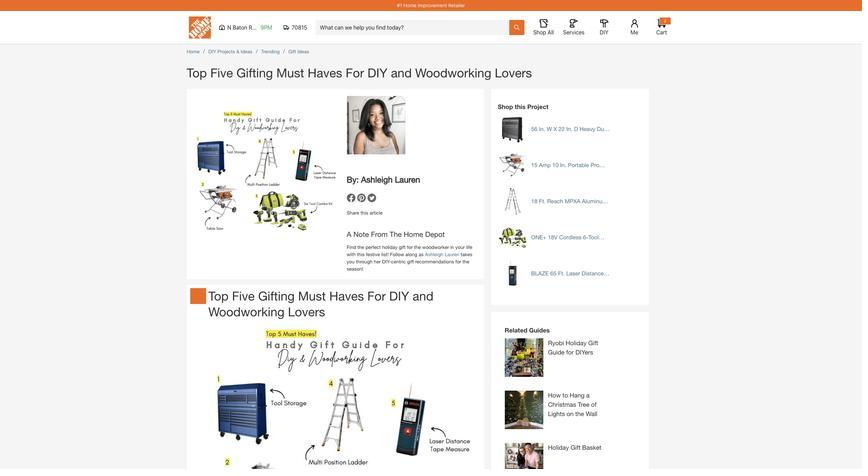 Task type: locate. For each thing, give the bounding box(es) containing it.
1 vertical spatial woodworking
[[208, 304, 285, 319]]

1 horizontal spatial shop
[[533, 29, 546, 35]]

0 vertical spatial must
[[276, 65, 304, 80]]

1 horizontal spatial top
[[208, 289, 229, 303]]

0 horizontal spatial lauren
[[395, 175, 420, 184]]

woodworker
[[422, 244, 449, 250]]

1 horizontal spatial lovers
[[495, 65, 532, 80]]

guide
[[548, 349, 565, 356]]

the right on
[[575, 410, 584, 418]]

15 amp 10 in. portable pro jobsite table saw with stand image
[[498, 150, 527, 180]]

the home depot logo image
[[189, 17, 211, 39]]

0 horizontal spatial ashleigh
[[361, 175, 393, 184]]

holiday
[[566, 339, 587, 347], [548, 444, 569, 452]]

ashleigh lauren
[[425, 251, 459, 257]]

0 vertical spatial ashleigh
[[361, 175, 393, 184]]

life
[[466, 244, 472, 250]]

ryobi holiday gift guide for diyers link
[[505, 339, 608, 384]]

1 vertical spatial for
[[455, 259, 461, 265]]

woodworking
[[415, 65, 491, 80], [208, 304, 285, 319]]

gift up follow
[[399, 244, 406, 250]]

for inside ryobi holiday gift guide for diyers
[[566, 349, 574, 356]]

0 horizontal spatial gift
[[399, 244, 406, 250]]

tree
[[578, 401, 590, 409]]

home
[[403, 2, 417, 8], [187, 49, 200, 54], [404, 230, 423, 239]]

1 horizontal spatial gift
[[571, 444, 581, 452]]

1 horizontal spatial lauren
[[445, 251, 459, 257]]

0 vertical spatial holiday
[[566, 339, 587, 347]]

cart
[[656, 29, 667, 35]]

with
[[579, 169, 590, 176], [347, 251, 356, 257]]

gift
[[288, 49, 296, 54], [588, 339, 598, 347], [571, 444, 581, 452]]

top five gifting must haves for diy and woodworking lovers
[[187, 65, 532, 80], [208, 289, 434, 319]]

0 vertical spatial for
[[346, 65, 364, 80]]

2 horizontal spatial for
[[566, 349, 574, 356]]

gift right trending
[[288, 49, 296, 54]]

a collage of various products and tools themed to the holidays. image
[[190, 323, 481, 469]]

the down takes
[[463, 259, 469, 265]]

pro
[[591, 162, 599, 168]]

lovers inside top five gifting must haves for diy and woodworking lovers
[[288, 304, 325, 319]]

with inside find the perfect holiday gift for the woodworker in your life with this festive list! follow along as
[[347, 251, 356, 257]]

1 horizontal spatial for
[[367, 289, 386, 303]]

shop
[[533, 29, 546, 35], [498, 103, 513, 110]]

through
[[356, 259, 373, 265]]

2 vertical spatial for
[[566, 349, 574, 356]]

ashleigh
[[361, 175, 393, 184], [425, 251, 443, 257]]

must inside top five gifting must haves for diy and woodworking lovers
[[298, 289, 326, 303]]

holiday
[[382, 244, 398, 250]]

1 vertical spatial gifting
[[258, 289, 295, 303]]

15
[[531, 162, 538, 168]]

1 horizontal spatial ideas
[[297, 49, 309, 54]]

0 horizontal spatial shop
[[498, 103, 513, 110]]

0 vertical spatial top five gifting must haves for diy and woodworking lovers
[[187, 65, 532, 80]]

0 vertical spatial five
[[210, 65, 233, 80]]

1 vertical spatial top five gifting must haves for diy and woodworking lovers
[[208, 289, 434, 319]]

ashleigh up twitter icon
[[361, 175, 393, 184]]

0 horizontal spatial ideas
[[241, 49, 252, 54]]

a note from the home depot
[[347, 230, 445, 239]]

ideas
[[241, 49, 252, 54], [297, 49, 309, 54]]

0 vertical spatial this
[[515, 103, 526, 110]]

improvement
[[418, 2, 447, 8]]

&
[[236, 49, 239, 54]]

takes you through her diy-centric gift recommendations for the season!
[[347, 251, 472, 272]]

facebook image
[[347, 194, 357, 202]]

related guides
[[505, 327, 550, 334]]

this left project
[[515, 103, 526, 110]]

note
[[353, 230, 369, 239]]

0 vertical spatial woodworking
[[415, 65, 491, 80]]

1 vertical spatial with
[[347, 251, 356, 257]]

1 vertical spatial and
[[413, 289, 434, 303]]

0 horizontal spatial and
[[391, 65, 412, 80]]

gift
[[399, 244, 406, 250], [407, 259, 414, 265]]

ideas down 70815
[[297, 49, 309, 54]]

diy-
[[382, 259, 391, 265]]

holiday left basket
[[548, 444, 569, 452]]

56 in. w x 22 in. d heavy duty 23-drawer combination rolling tool chest and top tool cabinet set in matte black image
[[498, 114, 527, 144]]

holiday gift basket image
[[505, 443, 543, 469]]

0 vertical spatial gift
[[399, 244, 406, 250]]

how to hang a christmas tree of lights on the wall
[[548, 392, 597, 418]]

the right find
[[357, 244, 364, 250]]

1 vertical spatial gift
[[588, 339, 598, 347]]

me button
[[624, 19, 646, 36]]

10
[[552, 162, 559, 168]]

ashleigh lauren link
[[425, 251, 459, 257]]

1 vertical spatial gift
[[407, 259, 414, 265]]

gift left basket
[[571, 444, 581, 452]]

for right guide on the bottom of page
[[566, 349, 574, 356]]

2 vertical spatial this
[[357, 251, 365, 257]]

festive
[[366, 251, 380, 257]]

1 vertical spatial top
[[208, 289, 229, 303]]

shop up 56 in. w x 22 in. d heavy duty 23-drawer combination rolling tool chest and top tool cabinet set in matte black image
[[498, 103, 513, 110]]

holiday up "diyers"
[[566, 339, 587, 347]]

ashleigh up recommendations
[[425, 251, 443, 257]]

and inside top five gifting must haves for diy and woodworking lovers
[[413, 289, 434, 303]]

1 vertical spatial five
[[232, 289, 255, 303]]

1 horizontal spatial woodworking
[[415, 65, 491, 80]]

home up find the perfect holiday gift for the woodworker in your life with this festive list! follow along as
[[404, 230, 423, 239]]

1 horizontal spatial for
[[455, 259, 461, 265]]

9pm
[[261, 24, 272, 31]]

haves
[[308, 65, 342, 80], [329, 289, 364, 303]]

What can we help you find today? search field
[[320, 20, 509, 35]]

how to hang a christmas tree of lights on the wall image
[[505, 391, 543, 430]]

0 vertical spatial shop
[[533, 29, 546, 35]]

holiday gift basket
[[548, 444, 601, 452]]

gift up "diyers"
[[588, 339, 598, 347]]

0 vertical spatial with
[[579, 169, 590, 176]]

share this article
[[347, 210, 383, 216]]

saw
[[566, 169, 577, 176]]

shop inside button
[[533, 29, 546, 35]]

haves down 'season!'
[[329, 289, 364, 303]]

0 vertical spatial lovers
[[495, 65, 532, 80]]

share
[[347, 210, 359, 216]]

related
[[505, 327, 527, 334]]

by: ashleigh lauren link
[[347, 161, 420, 194]]

diy
[[600, 29, 609, 35], [208, 49, 216, 54], [368, 65, 388, 80], [389, 289, 409, 303]]

recommendations
[[415, 259, 454, 265]]

christmas
[[548, 401, 576, 409]]

top inside top five gifting must haves for diy and woodworking lovers
[[208, 289, 229, 303]]

home right #1
[[403, 2, 417, 8]]

portable
[[568, 162, 589, 168]]

1 vertical spatial this
[[361, 210, 368, 216]]

perfect
[[366, 244, 381, 250]]

cart 2
[[656, 18, 667, 35]]

gift inside find the perfect holiday gift for the woodworker in your life with this festive list! follow along as
[[399, 244, 406, 250]]

table
[[551, 169, 564, 176]]

for down takes
[[455, 259, 461, 265]]

0 horizontal spatial for
[[407, 244, 413, 250]]

1 vertical spatial haves
[[329, 289, 364, 303]]

for inside takes you through her diy-centric gift recommendations for the season!
[[455, 259, 461, 265]]

haves inside top five gifting must haves for diy and woodworking lovers
[[329, 289, 364, 303]]

2 horizontal spatial gift
[[588, 339, 598, 347]]

this up 'through'
[[357, 251, 365, 257]]

and
[[391, 65, 412, 80], [413, 289, 434, 303]]

0 vertical spatial for
[[407, 244, 413, 250]]

1 horizontal spatial with
[[579, 169, 590, 176]]

stand
[[591, 169, 606, 176]]

1 vertical spatial must
[[298, 289, 326, 303]]

ryobi holiday gift guide for diyers image
[[505, 339, 543, 377]]

with down portable
[[579, 169, 590, 176]]

the inside takes you through her diy-centric gift recommendations for the season!
[[463, 259, 469, 265]]

ryobi
[[548, 339, 564, 347]]

0 horizontal spatial top
[[187, 65, 207, 80]]

18 ft. reach mpxa aluminum multi-position ladder with 300 lbs. load capacity type ia duty rating image
[[498, 187, 527, 216]]

1 horizontal spatial gift
[[407, 259, 414, 265]]

0 horizontal spatial woodworking
[[208, 304, 285, 319]]

0 vertical spatial and
[[391, 65, 412, 80]]

home down the home depot logo
[[187, 49, 200, 54]]

2 vertical spatial gift
[[571, 444, 581, 452]]

ideas right the &
[[241, 49, 252, 54]]

must
[[276, 65, 304, 80], [298, 289, 326, 303]]

1 vertical spatial shop
[[498, 103, 513, 110]]

shop all button
[[533, 19, 555, 36]]

#1
[[397, 2, 402, 8]]

five
[[210, 65, 233, 80], [232, 289, 255, 303]]

0 vertical spatial gift
[[288, 49, 296, 54]]

lovers
[[495, 65, 532, 80], [288, 304, 325, 319]]

for up along
[[407, 244, 413, 250]]

gift down along
[[407, 259, 414, 265]]

0 horizontal spatial gift
[[288, 49, 296, 54]]

1 horizontal spatial and
[[413, 289, 434, 303]]

2
[[664, 18, 666, 23]]

0 horizontal spatial with
[[347, 251, 356, 257]]

lauren
[[395, 175, 420, 184], [445, 251, 459, 257]]

shop for shop all
[[533, 29, 546, 35]]

shop left all
[[533, 29, 546, 35]]

the
[[357, 244, 364, 250], [414, 244, 421, 250], [463, 259, 469, 265], [575, 410, 584, 418]]

guides
[[529, 327, 550, 334]]

gifting
[[237, 65, 273, 80], [258, 289, 295, 303]]

1 vertical spatial lovers
[[288, 304, 325, 319]]

jobsite
[[531, 169, 550, 176]]

1 horizontal spatial ashleigh
[[425, 251, 443, 257]]

haves down gift ideas
[[308, 65, 342, 80]]

with down find
[[347, 251, 356, 257]]

this right share
[[361, 210, 368, 216]]

0 horizontal spatial lovers
[[288, 304, 325, 319]]

the
[[390, 230, 402, 239]]

1 vertical spatial for
[[367, 289, 386, 303]]

0 vertical spatial gifting
[[237, 65, 273, 80]]



Task type: vqa. For each thing, say whether or not it's contained in the screenshot.
( 205 )
no



Task type: describe. For each thing, give the bounding box(es) containing it.
1 ideas from the left
[[241, 49, 252, 54]]

0 vertical spatial top
[[187, 65, 207, 80]]

diyers
[[576, 349, 593, 356]]

takes
[[461, 251, 472, 257]]

depot
[[425, 230, 445, 239]]

a
[[347, 230, 351, 239]]

project
[[527, 103, 549, 110]]

diy projects & ideas link
[[208, 49, 252, 54]]

find
[[347, 244, 356, 250]]

by:
[[347, 175, 359, 184]]

0 horizontal spatial for
[[346, 65, 364, 80]]

diy button
[[593, 19, 615, 36]]

2 vertical spatial home
[[404, 230, 423, 239]]

the inside how to hang a christmas tree of lights on the wall
[[575, 410, 584, 418]]

retailer
[[448, 2, 465, 8]]

woodworking inside top five gifting must haves for diy and woodworking lovers
[[208, 304, 285, 319]]

contributorimage image
[[347, 96, 405, 155]]

the up as
[[414, 244, 421, 250]]

#1 home improvement retailer
[[397, 2, 465, 8]]

diy inside button
[[600, 29, 609, 35]]

70815 button
[[283, 24, 307, 31]]

hang
[[570, 392, 585, 399]]

article
[[370, 210, 383, 216]]

all
[[548, 29, 554, 35]]

as
[[419, 251, 424, 257]]

with inside 15 amp 10 in. portable pro jobsite table saw with stand
[[579, 169, 590, 176]]

basket
[[582, 444, 601, 452]]

gift ideas
[[288, 49, 309, 54]]

70815
[[292, 24, 307, 31]]

amp
[[539, 162, 551, 168]]

along
[[405, 251, 417, 257]]

holiday inside ryobi holiday gift guide for diyers
[[566, 339, 587, 347]]

1 vertical spatial holiday
[[548, 444, 569, 452]]

twitter image
[[367, 194, 378, 202]]

to
[[563, 392, 568, 399]]

one+ 18v cordless 6-tool combo kit with 1.5 ah battery, 4.0 ah battery, and charger image
[[498, 223, 527, 252]]

ryobi holiday gift guide for diyers
[[548, 339, 598, 356]]

her
[[374, 259, 381, 265]]

1 vertical spatial ashleigh
[[425, 251, 443, 257]]

lights
[[548, 410, 565, 418]]

find the perfect holiday gift for the woodworker in your life with this festive list! follow along as
[[347, 244, 472, 257]]

shop all
[[533, 29, 554, 35]]

15 amp 10 in. portable pro jobsite table saw with stand link
[[531, 161, 610, 176]]

season!
[[347, 266, 363, 272]]

a
[[586, 392, 590, 399]]

gift ideas link
[[288, 49, 309, 54]]

0 vertical spatial haves
[[308, 65, 342, 80]]

follow
[[390, 251, 404, 257]]

shop for shop this project
[[498, 103, 513, 110]]

projects
[[217, 49, 235, 54]]

list!
[[381, 251, 389, 257]]

on
[[567, 410, 574, 418]]

your
[[455, 244, 465, 250]]

from
[[371, 230, 388, 239]]

n baton rouge
[[227, 24, 265, 31]]

gifting inside top five gifting must haves for diy and woodworking lovers
[[258, 289, 295, 303]]

diy projects & ideas
[[208, 49, 252, 54]]

me
[[631, 29, 638, 35]]

how
[[548, 392, 561, 399]]

trending link
[[261, 49, 280, 54]]

0 vertical spatial home
[[403, 2, 417, 8]]

0 vertical spatial lauren
[[395, 175, 420, 184]]

15 amp 10 in. portable pro jobsite table saw with stand
[[531, 162, 606, 176]]

1 vertical spatial lauren
[[445, 251, 459, 257]]

1 vertical spatial home
[[187, 49, 200, 54]]

how to hang a christmas tree of lights on the wall link
[[505, 391, 608, 436]]

services
[[563, 29, 585, 35]]

you
[[347, 259, 355, 265]]

in
[[450, 244, 454, 250]]

rouge
[[249, 24, 265, 31]]

services button
[[563, 19, 585, 36]]

2 ideas from the left
[[297, 49, 309, 54]]

wall
[[586, 410, 597, 418]]

diy inside top five gifting must haves for diy and woodworking lovers
[[389, 289, 409, 303]]

for inside top five gifting must haves for diy and woodworking lovers
[[367, 289, 386, 303]]

trending
[[261, 49, 280, 54]]

blaze 65 ft. laser distance tape measuring tool with real time measuring image
[[498, 259, 527, 288]]

by: ashleigh lauren
[[347, 175, 420, 184]]

this inside find the perfect holiday gift for the woodworker in your life with this festive list! follow along as
[[357, 251, 365, 257]]

of
[[591, 401, 597, 409]]

centric
[[391, 259, 406, 265]]

five inside top five gifting must haves for diy and woodworking lovers
[[232, 289, 255, 303]]

holiday gift basket link
[[505, 443, 608, 469]]

in.
[[560, 162, 566, 168]]

shop this project
[[498, 103, 549, 110]]

this for shop
[[515, 103, 526, 110]]

pinterest image
[[357, 194, 367, 202]]

gift inside ryobi holiday gift guide for diyers
[[588, 339, 598, 347]]

n
[[227, 24, 231, 31]]

a collage of products. image
[[194, 96, 340, 242]]

home link
[[187, 49, 200, 54]]

gift inside takes you through her diy-centric gift recommendations for the season!
[[407, 259, 414, 265]]

for inside find the perfect holiday gift for the woodworker in your life with this festive list! follow along as
[[407, 244, 413, 250]]

this for share
[[361, 210, 368, 216]]

baton
[[233, 24, 247, 31]]



